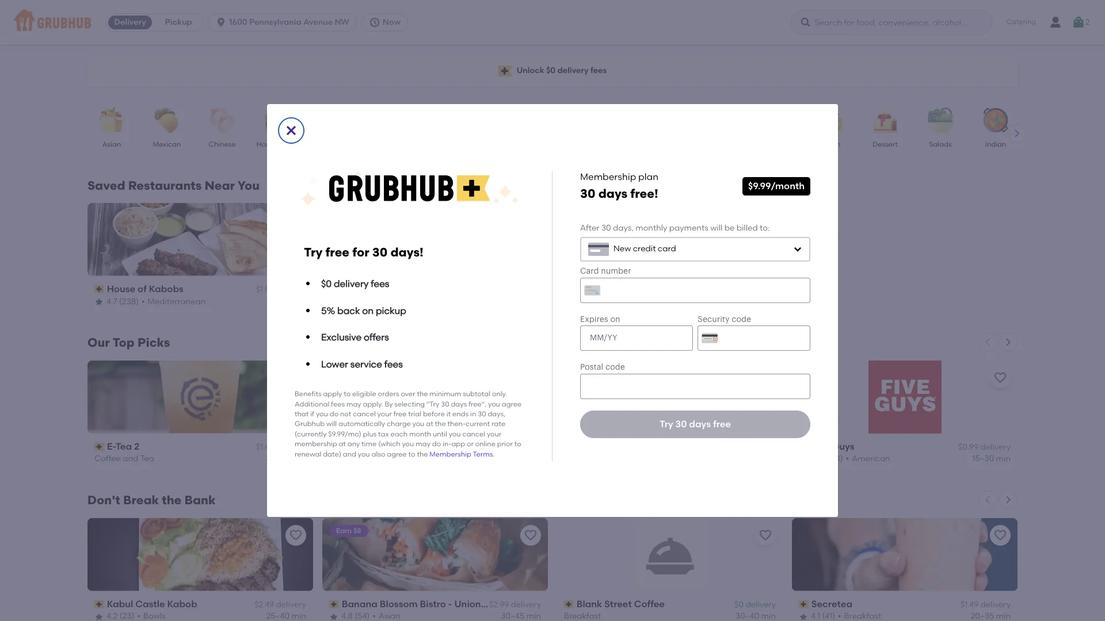 Task type: locate. For each thing, give the bounding box(es) containing it.
1 horizontal spatial tea
[[140, 455, 154, 464]]

0 vertical spatial $1.99
[[256, 285, 274, 295]]

0 horizontal spatial may
[[347, 401, 361, 409]]

1 vertical spatial coffee
[[634, 599, 665, 610]]

american down guys in the bottom of the page
[[852, 455, 891, 464]]

save this restaurant image
[[759, 371, 773, 385], [524, 529, 538, 543], [759, 529, 773, 543]]

$2.49 delivery
[[255, 601, 306, 610]]

our top picks
[[88, 336, 170, 350]]

membership for 30
[[580, 172, 636, 183]]

if
[[310, 411, 315, 419]]

subscription pass image for kabul castle kabob
[[94, 601, 105, 609]]

1 vertical spatial 2
[[134, 442, 139, 453]]

save this restaurant image for don't break the bank
[[994, 529, 1008, 543]]

burritos image
[[700, 108, 740, 133]]

0 horizontal spatial days,
[[488, 411, 506, 419]]

2 horizontal spatial days
[[689, 419, 711, 430]]

membership down the in-
[[430, 451, 472, 459]]

0 vertical spatial days
[[599, 187, 628, 201]]

and down any
[[343, 451, 356, 459]]

1 horizontal spatial 2
[[1086, 17, 1091, 27]]

bistro
[[420, 599, 446, 610]]

will up $9.99/mo)
[[326, 421, 337, 429]]

then-
[[448, 421, 466, 429]]

1 horizontal spatial membership
[[580, 172, 636, 183]]

chick-
[[342, 442, 372, 453]]

tea up don't break the bank
[[140, 455, 154, 464]]

1 horizontal spatial days,
[[613, 224, 634, 233]]

0 vertical spatial $1.49 delivery
[[256, 443, 306, 453]]

min for 15–30 min
[[997, 455, 1011, 464]]

try free for 30 days!
[[304, 245, 424, 260]]

0 horizontal spatial cancel
[[353, 411, 376, 419]]

0 horizontal spatial will
[[326, 421, 337, 429]]

cancel up or
[[463, 431, 486, 439]]

before
[[423, 411, 445, 419]]

2 horizontal spatial svg image
[[1072, 16, 1086, 29]]

may down month
[[416, 441, 431, 449]]

now
[[383, 17, 401, 27]]

pickup
[[165, 17, 192, 27]]

in
[[471, 411, 476, 419]]

(238)
[[119, 297, 139, 307]]

-
[[448, 599, 452, 610]]

1 vertical spatial will
[[326, 421, 337, 429]]

days
[[599, 187, 628, 201], [451, 401, 467, 409], [689, 419, 711, 430]]

pickup button
[[154, 13, 203, 32]]

0 horizontal spatial days
[[451, 401, 467, 409]]

1 vertical spatial $1.49
[[961, 601, 979, 610]]

2 vertical spatial days
[[689, 419, 711, 430]]

indian
[[986, 141, 1007, 149]]

$0.99 up "15–30"
[[959, 443, 979, 453]]

american down (which
[[383, 455, 422, 464]]

agree down (which
[[387, 451, 407, 459]]

0 vertical spatial at
[[426, 421, 433, 429]]

1 min from the left
[[292, 455, 306, 464]]

2 min from the left
[[997, 455, 1011, 464]]

membership
[[580, 172, 636, 183], [430, 451, 472, 459]]

subscription pass image left the blank on the right bottom of the page
[[564, 601, 575, 609]]

0 vertical spatial to
[[344, 391, 351, 399]]

$1.99 up "30–45"
[[256, 285, 274, 295]]

1 vertical spatial days
[[451, 401, 467, 409]]

1 vertical spatial $1.49 delivery
[[961, 601, 1011, 610]]

svg image inside 2 button
[[1072, 16, 1086, 29]]

1 vertical spatial caret right icon image
[[1004, 338, 1014, 347]]

agree down only.
[[502, 401, 522, 409]]

days inside button
[[689, 419, 711, 430]]

0 horizontal spatial coffee
[[94, 455, 121, 464]]

1 caret left icon image from the top
[[984, 338, 993, 347]]

you
[[488, 401, 500, 409], [316, 411, 328, 419], [413, 421, 425, 429], [449, 431, 461, 439], [402, 441, 414, 449], [358, 451, 370, 459]]

1 horizontal spatial $0
[[546, 66, 556, 75]]

at
[[426, 421, 433, 429], [339, 441, 346, 449]]

1 horizontal spatial $1.99 delivery
[[491, 443, 541, 453]]

1 vertical spatial membership
[[430, 451, 472, 459]]

do left the in-
[[432, 441, 441, 449]]

min
[[292, 455, 306, 464], [997, 455, 1011, 464]]

benefits
[[295, 391, 322, 399]]

pennsylvania
[[249, 17, 302, 27]]

plus
[[363, 431, 377, 439]]

free inside benefits apply to eligible orders over the minimum subtotal only. additional fees may apply. by selecting "try 30 days free", you agree that if you do not cancel your free trial before it ends in 30 days, grubhub will automatically charge you at the then-current rate (currently $9.99/mo) plus tax each month until you cancel your membership at any time (which you may do in-app or online prior to renewal date) and you also agree to the
[[394, 411, 407, 419]]

days inside benefits apply to eligible orders over the minimum subtotal only. additional fees may apply. by selecting "try 30 days free", you agree that if you do not cancel your free trial before it ends in 30 days, grubhub will automatically charge you at the then-current rate (currently $9.99/mo) plus tax each month until you cancel your membership at any time (which you may do in-app or online prior to renewal date) and you also agree to the
[[451, 401, 467, 409]]

0 horizontal spatial try
[[304, 245, 323, 260]]

do
[[330, 411, 339, 419], [432, 441, 441, 449]]

0 horizontal spatial subscription pass image
[[94, 444, 105, 452]]

1 horizontal spatial may
[[416, 441, 431, 449]]

star icon image for kabul
[[94, 613, 104, 622]]

$1.99 down the rate at the left bottom
[[491, 443, 509, 453]]

subscription pass image left 'house'
[[94, 286, 105, 294]]

0 horizontal spatial $1.99
[[256, 285, 274, 295]]

subscription pass image left 'e-'
[[94, 444, 105, 452]]

five guys
[[812, 442, 855, 453]]

svg image
[[1072, 16, 1086, 29], [215, 17, 227, 28], [794, 245, 803, 254]]

$1.99 delivery down the rate at the left bottom
[[491, 443, 541, 453]]

membership terms link
[[430, 451, 493, 459]]

back
[[338, 306, 360, 316]]

be
[[725, 224, 735, 233]]

may up not
[[347, 401, 361, 409]]

try
[[304, 245, 323, 260], [660, 419, 674, 430]]

avenue
[[304, 17, 333, 27]]

1 horizontal spatial coffee
[[634, 599, 665, 610]]

1 horizontal spatial $0.99 delivery
[[959, 443, 1011, 453]]

cancel
[[353, 411, 376, 419], [463, 431, 486, 439]]

0 vertical spatial coffee
[[94, 455, 121, 464]]

and inside benefits apply to eligible orders over the minimum subtotal only. additional fees may apply. by selecting "try 30 days free", you agree that if you do not cancel your free trial before it ends in 30 days, grubhub will automatically charge you at the then-current rate (currently $9.99/mo) plus tax each month until you cancel your membership at any time (which you may do in-app or online prior to renewal date) and you also agree to the
[[343, 451, 356, 459]]

dessert image
[[866, 108, 906, 133]]

0 vertical spatial may
[[347, 401, 361, 409]]

to:
[[760, 224, 770, 233]]

blank street coffee logo image
[[634, 519, 707, 592]]

fil-
[[372, 442, 384, 453]]

1 horizontal spatial days
[[599, 187, 628, 201]]

five guys logo image
[[869, 361, 942, 434]]

caret right icon image for our top picks
[[1004, 338, 1014, 347]]

membership up the free!
[[580, 172, 636, 183]]

1 horizontal spatial cancel
[[463, 431, 486, 439]]

2 horizontal spatial to
[[515, 441, 522, 449]]

2 horizontal spatial $0
[[735, 601, 744, 610]]

0 horizontal spatial american
[[383, 455, 422, 464]]

$1.49 delivery for e-tea 2
[[256, 443, 306, 453]]

0 horizontal spatial do
[[330, 411, 339, 419]]

hamburgers image
[[257, 108, 298, 133]]

try for try free for 30 days!
[[304, 245, 323, 260]]

2 $0.99 from the left
[[959, 443, 979, 453]]

1 horizontal spatial and
[[343, 451, 356, 459]]

coffee down 'e-'
[[94, 455, 121, 464]]

the left the bank
[[162, 493, 182, 508]]

that
[[295, 411, 309, 419]]

0 horizontal spatial $1.99 delivery
[[256, 285, 306, 295]]

2 horizontal spatial free
[[713, 419, 731, 430]]

0 vertical spatial do
[[330, 411, 339, 419]]

cancel up automatically
[[353, 411, 376, 419]]

subscription pass image
[[94, 444, 105, 452], [329, 601, 340, 609], [799, 601, 809, 609]]

your down the by
[[378, 411, 392, 419]]

at down before
[[426, 421, 433, 429]]

subscription pass image for house of kabobs
[[94, 286, 105, 294]]

membership for .
[[430, 451, 472, 459]]

blossom
[[380, 599, 418, 610]]

2 caret left icon image from the top
[[984, 496, 993, 505]]

$1.99 delivery
[[256, 285, 306, 295], [491, 443, 541, 453]]

you down time
[[358, 451, 370, 459]]

new credit card
[[614, 244, 676, 254]]

the
[[417, 391, 428, 399], [435, 421, 446, 429], [417, 451, 428, 459], [162, 493, 182, 508]]

caret right icon image
[[1013, 129, 1022, 138], [1004, 338, 1014, 347], [1004, 496, 1014, 505]]

1 horizontal spatial to
[[409, 451, 416, 459]]

membership inside membership plan 30 days free!
[[580, 172, 636, 183]]

to right prior
[[515, 441, 522, 449]]

0 vertical spatial agree
[[502, 401, 522, 409]]

$1.49 for secretea
[[961, 601, 979, 610]]

asian image
[[92, 108, 132, 133]]

1 vertical spatial to
[[515, 441, 522, 449]]

days!
[[391, 245, 424, 260]]

1 horizontal spatial svg image
[[794, 245, 803, 254]]

at down $9.99/mo)
[[339, 441, 346, 449]]

banana
[[342, 599, 378, 610]]

plan
[[639, 172, 659, 183]]

$1.49 delivery for secretea
[[961, 601, 1011, 610]]

1 vertical spatial try
[[660, 419, 674, 430]]

1 vertical spatial agree
[[387, 451, 407, 459]]

a
[[384, 442, 391, 453]]

$2.99 delivery
[[489, 601, 541, 610]]

• down of at the top of page
[[142, 297, 145, 307]]

1 horizontal spatial •
[[377, 455, 381, 464]]

save this restaurant image inside button
[[759, 529, 773, 543]]

to down month
[[409, 451, 416, 459]]

trial
[[409, 411, 422, 419]]

$0.99 down try 30 days free button
[[724, 443, 744, 453]]

and down e-tea 2
[[123, 455, 138, 464]]

chicken image
[[644, 108, 685, 133]]

1 american from the left
[[383, 455, 422, 464]]

1 horizontal spatial $0.99
[[959, 443, 979, 453]]

1 horizontal spatial try
[[660, 419, 674, 430]]

caret left icon image for don't break the bank
[[984, 496, 993, 505]]

0 vertical spatial $1.49
[[256, 443, 274, 453]]

1 vertical spatial at
[[339, 441, 346, 449]]

house
[[107, 284, 135, 295]]

market
[[483, 599, 515, 610]]

1 horizontal spatial svg image
[[369, 17, 381, 28]]

save this restaurant image
[[994, 371, 1008, 385], [289, 529, 303, 543], [994, 529, 1008, 543]]

0 horizontal spatial 2
[[134, 442, 139, 453]]

subscription pass image left banana
[[329, 601, 340, 609]]

fees right service
[[385, 359, 403, 370]]

star icon image
[[94, 298, 104, 307], [329, 455, 339, 465], [94, 613, 104, 622], [329, 613, 339, 622], [799, 613, 809, 622]]

min right 20–35
[[292, 455, 306, 464]]

in-
[[443, 441, 452, 449]]

$1.99 delivery for house of kabobs
[[256, 285, 306, 295]]

0 vertical spatial 2
[[1086, 17, 1091, 27]]

0 horizontal spatial $1.49 delivery
[[256, 443, 306, 453]]

svg image inside 1600 pennsylvania avenue nw button
[[215, 17, 227, 28]]

of
[[138, 284, 147, 295]]

0 vertical spatial caret right icon image
[[1013, 129, 1022, 138]]

sushi image
[[534, 108, 574, 133]]

now button
[[362, 13, 413, 32]]

by
[[385, 401, 393, 409]]

days, up the rate at the left bottom
[[488, 411, 506, 419]]

billed
[[737, 224, 758, 233]]

2 horizontal spatial svg image
[[801, 17, 812, 28]]

and
[[343, 451, 356, 459], [123, 455, 138, 464]]

$1.99 delivery up "30–45"
[[256, 285, 306, 295]]

• down guys in the bottom of the page
[[846, 455, 850, 464]]

1 $0.99 from the left
[[724, 443, 744, 453]]

save this restaurant image for don't break the bank
[[759, 529, 773, 543]]

•
[[142, 297, 145, 307], [377, 455, 381, 464], [846, 455, 850, 464]]

will inside benefits apply to eligible orders over the minimum subtotal only. additional fees may apply. by selecting "try 30 days free", you agree that if you do not cancel your free trial before it ends in 30 days, grubhub will automatically charge you at the then-current rate (currently $9.99/mo) plus tax each month until you cancel your membership at any time (which you may do in-app or online prior to renewal date) and you also agree to the
[[326, 421, 337, 429]]

1 horizontal spatial $1.99
[[491, 443, 509, 453]]

subscription pass image left kabul on the left bottom
[[94, 601, 105, 609]]

fees down apply
[[331, 401, 345, 409]]

earn
[[336, 527, 352, 535]]

subscription pass image for e-
[[94, 444, 105, 452]]

0 vertical spatial caret left icon image
[[984, 338, 993, 347]]

0 vertical spatial membership
[[580, 172, 636, 183]]

0 vertical spatial cancel
[[353, 411, 376, 419]]

0 horizontal spatial svg image
[[284, 124, 298, 138]]

street
[[605, 599, 632, 610]]

0 vertical spatial your
[[378, 411, 392, 419]]

1 horizontal spatial $1.49 delivery
[[961, 601, 1011, 610]]

five
[[812, 442, 830, 453]]

grubhub plus flag logo image
[[499, 65, 512, 76]]

subscription pass image down $9.99/mo)
[[329, 444, 340, 452]]

chinese image
[[202, 108, 242, 133]]

days, inside benefits apply to eligible orders over the minimum subtotal only. additional fees may apply. by selecting "try 30 days free", you agree that if you do not cancel your free trial before it ends in 30 days, grubhub will automatically charge you at the then-current rate (currently $9.99/mo) plus tax each month until you cancel your membership at any time (which you may do in-app or online prior to renewal date) and you also agree to the
[[488, 411, 506, 419]]

ends
[[453, 411, 469, 419]]

restaurants
[[128, 179, 202, 193]]

1 vertical spatial days,
[[488, 411, 506, 419]]

try inside button
[[660, 419, 674, 430]]

0 horizontal spatial min
[[292, 455, 306, 464]]

min for 20–35 min
[[292, 455, 306, 464]]

breakfast image
[[755, 108, 795, 133]]

1 vertical spatial caret left icon image
[[984, 496, 993, 505]]

subscription pass image left secretea
[[799, 601, 809, 609]]

0 horizontal spatial membership
[[430, 451, 472, 459]]

0 horizontal spatial your
[[378, 411, 392, 419]]

2 $0.99 delivery from the left
[[959, 443, 1011, 453]]

30–45
[[266, 297, 290, 307]]

svg image
[[369, 17, 381, 28], [801, 17, 812, 28], [284, 124, 298, 138]]

do left not
[[330, 411, 339, 419]]

unlock $0 delivery fees
[[517, 66, 607, 75]]

(which
[[378, 441, 401, 449]]

will left be
[[711, 224, 723, 233]]

30 inside membership plan 30 days free!
[[580, 187, 596, 201]]

coffee
[[94, 455, 121, 464], [634, 599, 665, 610]]

0 horizontal spatial $0
[[321, 279, 332, 290]]

(484) • american
[[824, 455, 891, 464]]

1 horizontal spatial free
[[394, 411, 407, 419]]

0 horizontal spatial $0.99 delivery
[[724, 443, 776, 453]]

$1.49
[[256, 443, 274, 453], [961, 601, 979, 610]]

1 vertical spatial $1.99 delivery
[[491, 443, 541, 453]]

30 inside button
[[676, 419, 687, 430]]

min right "15–30"
[[997, 455, 1011, 464]]

5% back on pickup
[[321, 306, 407, 316]]

0 horizontal spatial $1.49
[[256, 443, 274, 453]]

subscription pass image
[[94, 286, 105, 294], [329, 444, 340, 452], [94, 601, 105, 609], [564, 601, 575, 609]]

unlock
[[517, 66, 545, 75]]

you down each
[[402, 441, 414, 449]]

coffee right street
[[634, 599, 665, 610]]

days, up new
[[613, 224, 634, 233]]

1 horizontal spatial $1.49
[[961, 601, 979, 610]]

time
[[362, 441, 377, 449]]

caret left icon image
[[984, 338, 993, 347], [984, 496, 993, 505]]

any
[[348, 441, 360, 449]]

subway
[[577, 442, 613, 453]]

(245)
[[355, 455, 375, 464]]

to right apply
[[344, 391, 351, 399]]

after
[[580, 224, 600, 233]]

5%
[[321, 306, 335, 316]]

may
[[347, 401, 361, 409], [416, 441, 431, 449]]

credit
[[633, 244, 656, 254]]

0 horizontal spatial svg image
[[215, 17, 227, 28]]

tea up coffee and tea at the bottom
[[116, 442, 132, 453]]

• down the fil-
[[377, 455, 381, 464]]

0 horizontal spatial $0.99
[[724, 443, 744, 453]]

your down the rate at the left bottom
[[487, 431, 502, 439]]

0 vertical spatial tea
[[116, 442, 132, 453]]



Task type: vqa. For each thing, say whether or not it's contained in the screenshot.
SOOTHIE
no



Task type: describe. For each thing, give the bounding box(es) containing it.
break
[[123, 493, 159, 508]]

mediterranean
[[148, 297, 206, 307]]

payments
[[670, 224, 709, 233]]

save this restaurant image for our top picks
[[759, 371, 773, 385]]

exclusive offers
[[321, 332, 389, 343]]

0 horizontal spatial at
[[339, 441, 346, 449]]

(currently
[[295, 431, 327, 439]]

house of kabobs
[[107, 284, 184, 295]]

eligible
[[352, 391, 376, 399]]

pizza image
[[368, 108, 408, 133]]

2 inside button
[[1086, 17, 1091, 27]]

membership plan 30 days free!
[[580, 172, 659, 201]]

$1.49 for e-tea 2
[[256, 443, 274, 453]]

1 $0.99 delivery from the left
[[724, 443, 776, 453]]

1 vertical spatial tea
[[140, 455, 154, 464]]

month
[[409, 431, 431, 439]]

over
[[401, 391, 415, 399]]

save this restaurant button for $0.99 delivery
[[991, 368, 1011, 389]]

$1.99 for kabobs
[[256, 285, 274, 295]]

1 vertical spatial cancel
[[463, 431, 486, 439]]

hamburgers
[[257, 141, 299, 149]]

delivery
[[114, 17, 146, 27]]

15–30
[[973, 455, 995, 464]]

0 vertical spatial $0
[[546, 66, 556, 75]]

current
[[466, 421, 490, 429]]

on
[[362, 306, 374, 316]]

svg image inside now button
[[369, 17, 381, 28]]

caret left icon image for our top picks
[[984, 338, 993, 347]]

e-tea 2
[[107, 442, 139, 453]]

not
[[340, 411, 351, 419]]

4.7
[[107, 297, 117, 307]]

0 horizontal spatial agree
[[387, 451, 407, 459]]

days inside membership plan 30 days free!
[[599, 187, 628, 201]]

2 american from the left
[[852, 455, 891, 464]]

$0 delivery
[[735, 601, 776, 610]]

date)
[[323, 451, 341, 459]]

you up month
[[413, 421, 425, 429]]

1600 pennsylvania avenue nw button
[[208, 13, 362, 32]]

"try
[[427, 401, 440, 409]]

new
[[614, 244, 631, 254]]

• for • mediterranean
[[142, 297, 145, 307]]

0 horizontal spatial tea
[[116, 442, 132, 453]]

subtotal
[[463, 391, 491, 399]]

indian image
[[976, 108, 1016, 133]]

american image
[[479, 108, 519, 133]]

mexican
[[153, 141, 181, 149]]

20–35 min
[[266, 455, 306, 464]]

caret right icon image for don't break the bank
[[1004, 496, 1014, 505]]

$0 for $0 delivery
[[735, 601, 744, 610]]

our
[[88, 336, 110, 350]]

fees inside benefits apply to eligible orders over the minimum subtotal only. additional fees may apply. by selecting "try 30 days free", you agree that if you do not cancel your free trial before it ends in 30 days, grubhub will automatically charge you at the then-current rate (currently $9.99/mo) plus tax each month until you cancel your membership at any time (which you may do in-app or online prior to renewal date) and you also agree to the
[[331, 401, 345, 409]]

you down only.
[[488, 401, 500, 409]]

try 30 days free
[[660, 419, 731, 430]]

blank
[[577, 599, 602, 610]]

1 vertical spatial may
[[416, 441, 431, 449]]

earn $8
[[336, 527, 361, 535]]

the right the over
[[417, 391, 428, 399]]

• for • american
[[377, 455, 381, 464]]

0 horizontal spatial free
[[326, 245, 350, 260]]

banana blossom bistro - union market dc
[[342, 599, 532, 610]]

blank street coffee
[[577, 599, 665, 610]]

italian image
[[810, 108, 851, 133]]

• mediterranean
[[142, 297, 206, 307]]

subscription pass image for chick-fil-a
[[329, 444, 340, 452]]

minimum
[[430, 391, 461, 399]]

1600
[[229, 17, 247, 27]]

svg image for 1600 pennsylvania avenue nw
[[215, 17, 227, 28]]

kabob
[[167, 599, 197, 610]]

membership logo image
[[300, 171, 519, 208]]

apply.
[[363, 401, 383, 409]]

star icon image for banana
[[329, 613, 339, 622]]

1 horizontal spatial your
[[487, 431, 502, 439]]

free",
[[469, 401, 487, 409]]

free!
[[631, 187, 659, 201]]

$8
[[354, 527, 361, 535]]

1 vertical spatial do
[[432, 441, 441, 449]]

20–35
[[266, 455, 290, 464]]

$9.99/month
[[749, 181, 805, 192]]

each
[[391, 431, 408, 439]]

$9.99/mo)
[[328, 431, 361, 439]]

$0 for $0 delivery fees
[[321, 279, 332, 290]]

bank
[[185, 493, 216, 508]]

2 horizontal spatial subscription pass image
[[799, 601, 809, 609]]

apply
[[323, 391, 342, 399]]

subscription pass image for banana
[[329, 601, 340, 609]]

chick-fil-a
[[342, 442, 391, 453]]

svg image for 2
[[1072, 16, 1086, 29]]

tax
[[378, 431, 389, 439]]

try for try 30 days free
[[660, 419, 674, 430]]

1 horizontal spatial at
[[426, 421, 433, 429]]

fees up pickup
[[371, 279, 390, 290]]

saved
[[88, 179, 125, 193]]

you right if
[[316, 411, 328, 419]]

the down month
[[417, 451, 428, 459]]

mexican image
[[147, 108, 187, 133]]

fast food image
[[313, 108, 353, 133]]

star icon image for house
[[94, 298, 104, 307]]

1 horizontal spatial agree
[[502, 401, 522, 409]]

catering
[[1007, 18, 1037, 26]]

card
[[658, 244, 676, 254]]

nw
[[335, 17, 349, 27]]

automatically
[[339, 421, 385, 429]]

the up the "until"
[[435, 421, 446, 429]]

4.7 (238)
[[107, 297, 139, 307]]

$1.99 delivery for chick-fil-a
[[491, 443, 541, 453]]

save this restaurant image for our top picks
[[994, 371, 1008, 385]]

fees up tacos image at the top right of page
[[591, 66, 607, 75]]

save this restaurant button for $2.49 delivery
[[286, 526, 306, 546]]

rate
[[492, 421, 506, 429]]

$2.49
[[255, 601, 274, 610]]

kabul castle kabob
[[107, 599, 197, 610]]

dc
[[518, 599, 532, 610]]

main navigation navigation
[[0, 0, 1106, 45]]

0 horizontal spatial to
[[344, 391, 351, 399]]

exclusive
[[321, 332, 362, 343]]

selecting
[[395, 401, 425, 409]]

2 horizontal spatial •
[[846, 455, 850, 464]]

it
[[447, 411, 451, 419]]

0 horizontal spatial and
[[123, 455, 138, 464]]

coffee and tea
[[94, 455, 154, 464]]

2 vertical spatial to
[[409, 451, 416, 459]]

subscription pass image for blank street coffee
[[564, 601, 575, 609]]

save this restaurant button for $1.49 delivery
[[991, 526, 1011, 546]]

save this restaurant button for $0 delivery
[[756, 526, 776, 546]]

membership terms .
[[430, 451, 495, 459]]

0 vertical spatial days,
[[613, 224, 634, 233]]

free inside try 30 days free button
[[713, 419, 731, 430]]

$1.99 for a
[[491, 443, 509, 453]]

after 30 days, monthly payments will be billed to:
[[580, 224, 770, 233]]

guys
[[832, 442, 855, 453]]

catering button
[[999, 9, 1045, 36]]

tacos image
[[589, 108, 629, 133]]

$2.99
[[489, 601, 509, 610]]

salads image
[[921, 108, 961, 133]]

you down then-
[[449, 431, 461, 439]]

15–30 min
[[973, 455, 1011, 464]]

1 horizontal spatial will
[[711, 224, 723, 233]]

membership
[[295, 441, 337, 449]]

union
[[455, 599, 481, 610]]

healthy image
[[423, 108, 464, 133]]

picks
[[138, 336, 170, 350]]

renewal
[[295, 451, 322, 459]]

grubhub
[[295, 421, 325, 429]]



